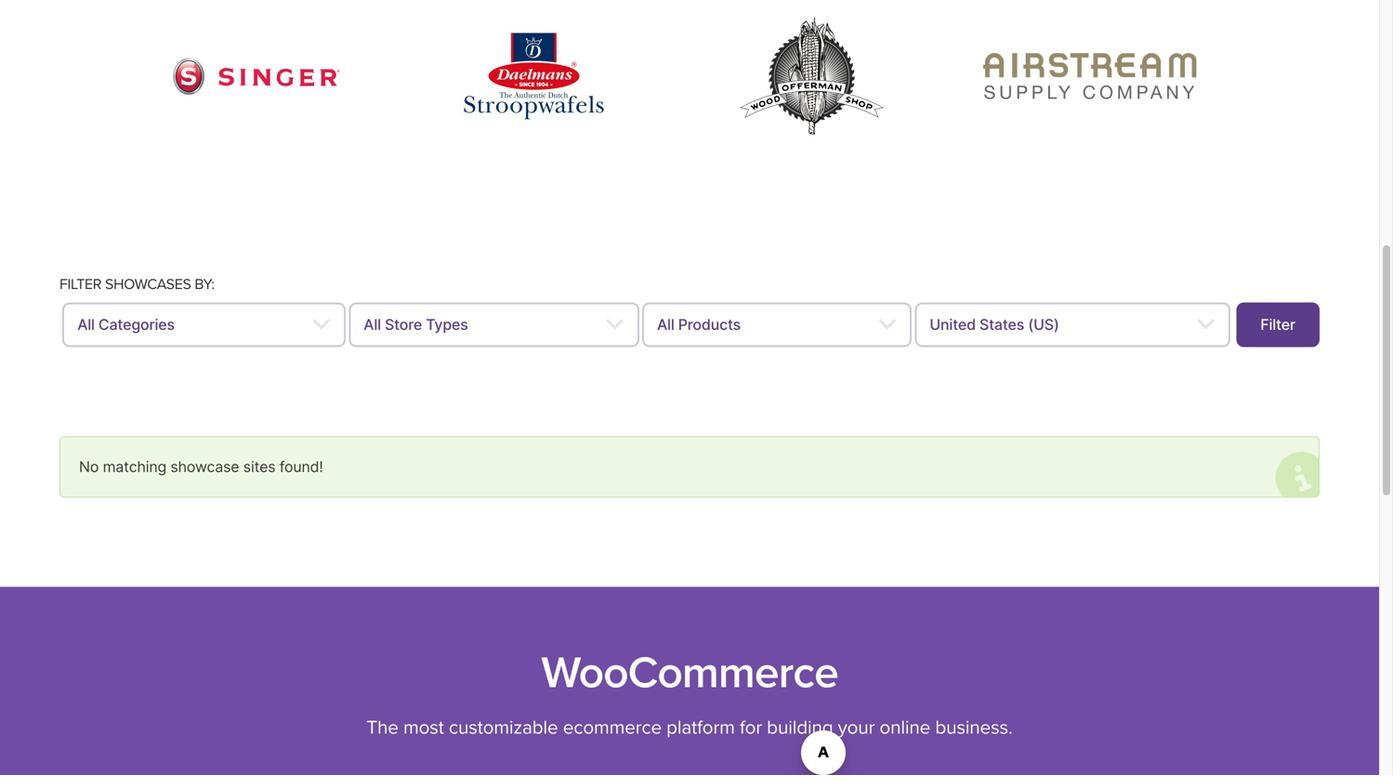 Task type: locate. For each thing, give the bounding box(es) containing it.
all
[[77, 316, 95, 334], [364, 316, 381, 334], [657, 316, 675, 334]]

angle down image for all categories
[[312, 314, 331, 336]]

store
[[385, 316, 422, 334]]

your
[[838, 717, 875, 740]]

business.
[[936, 717, 1013, 740]]

most
[[404, 717, 444, 740]]

All Categories field
[[62, 303, 346, 348]]

filter button
[[1237, 303, 1320, 348]]

1 horizontal spatial all
[[364, 316, 381, 334]]

united
[[930, 316, 976, 334]]

airstream supply company image
[[983, 53, 1197, 100]]

1 horizontal spatial angle down image
[[605, 314, 625, 336]]

ecommerce
[[563, 717, 662, 740]]

singer australia image
[[172, 58, 340, 95]]

2 horizontal spatial all
[[657, 316, 675, 334]]

2 angle down image from the left
[[605, 314, 625, 336]]

0 vertical spatial filter
[[60, 276, 102, 293]]

angle down image
[[312, 314, 331, 336], [605, 314, 625, 336], [1197, 314, 1216, 336]]

0 horizontal spatial angle down image
[[312, 314, 331, 336]]

offerman workshop image
[[729, 9, 896, 144]]

3 all from the left
[[657, 316, 675, 334]]

2 all from the left
[[364, 316, 381, 334]]

1 all from the left
[[77, 316, 95, 334]]

filter inside filter button
[[1261, 316, 1296, 334]]

3 angle down image from the left
[[1197, 314, 1216, 336]]

platform
[[667, 717, 735, 740]]

all for all categories
[[77, 316, 95, 334]]

angle down image for united states (us)
[[1197, 314, 1216, 336]]

all left products
[[657, 316, 675, 334]]

all for all products
[[657, 316, 675, 334]]

angle down image left filter button
[[1197, 314, 1216, 336]]

all left the categories
[[77, 316, 95, 334]]

no matching showcase sites found!
[[79, 458, 323, 476]]

0 horizontal spatial all
[[77, 316, 95, 334]]

found!
[[280, 458, 323, 476]]

all products
[[657, 316, 741, 334]]

angle down image inside all categories field
[[312, 314, 331, 336]]

angle down image left store at top left
[[312, 314, 331, 336]]

all store types
[[364, 316, 468, 334]]

angle down image inside united states (us) 'field'
[[1197, 314, 1216, 336]]

filter
[[60, 276, 102, 293], [1261, 316, 1296, 334]]

1 angle down image from the left
[[312, 314, 331, 336]]

0 horizontal spatial filter
[[60, 276, 102, 293]]

1 horizontal spatial filter
[[1261, 316, 1296, 334]]

2 horizontal spatial angle down image
[[1197, 314, 1216, 336]]

online
[[880, 717, 931, 740]]

angle down image inside all store types field
[[605, 314, 625, 336]]

angle down image left all products
[[605, 314, 625, 336]]

all categories
[[77, 316, 175, 334]]

all left store at top left
[[364, 316, 381, 334]]

1 vertical spatial filter
[[1261, 316, 1296, 334]]



Task type: describe. For each thing, give the bounding box(es) containing it.
showcases
[[105, 276, 191, 293]]

showcase
[[171, 458, 239, 476]]

matching
[[103, 458, 167, 476]]

the
[[367, 717, 399, 740]]

no
[[79, 458, 99, 476]]

(us)
[[1029, 316, 1060, 334]]

angle down image
[[878, 314, 898, 336]]

for
[[740, 717, 763, 740]]

filter for filter
[[1261, 316, 1296, 334]]

states
[[980, 316, 1025, 334]]

woocommerce
[[541, 647, 839, 700]]

All Products field
[[643, 303, 912, 348]]

filter for filter showcases by:
[[60, 276, 102, 293]]

filter showcases by:
[[60, 276, 215, 293]]

United States (US) field
[[915, 303, 1231, 348]]

sites
[[243, 458, 276, 476]]

categories
[[98, 316, 175, 334]]

building
[[767, 717, 834, 740]]

by:
[[195, 276, 215, 293]]

daelmans stroopwafels image
[[464, 33, 604, 120]]

united states (us)
[[930, 316, 1060, 334]]

customizable
[[449, 717, 558, 740]]

angle down image for all store types
[[605, 314, 625, 336]]

types
[[426, 316, 468, 334]]

the most customizable ecommerce platform for building your online business.
[[367, 717, 1013, 740]]

products
[[679, 316, 741, 334]]

all for all store types
[[364, 316, 381, 334]]

All Store Types field
[[349, 303, 640, 348]]



Task type: vqa. For each thing, say whether or not it's contained in the screenshot.
'Open account menu' 'Image'
no



